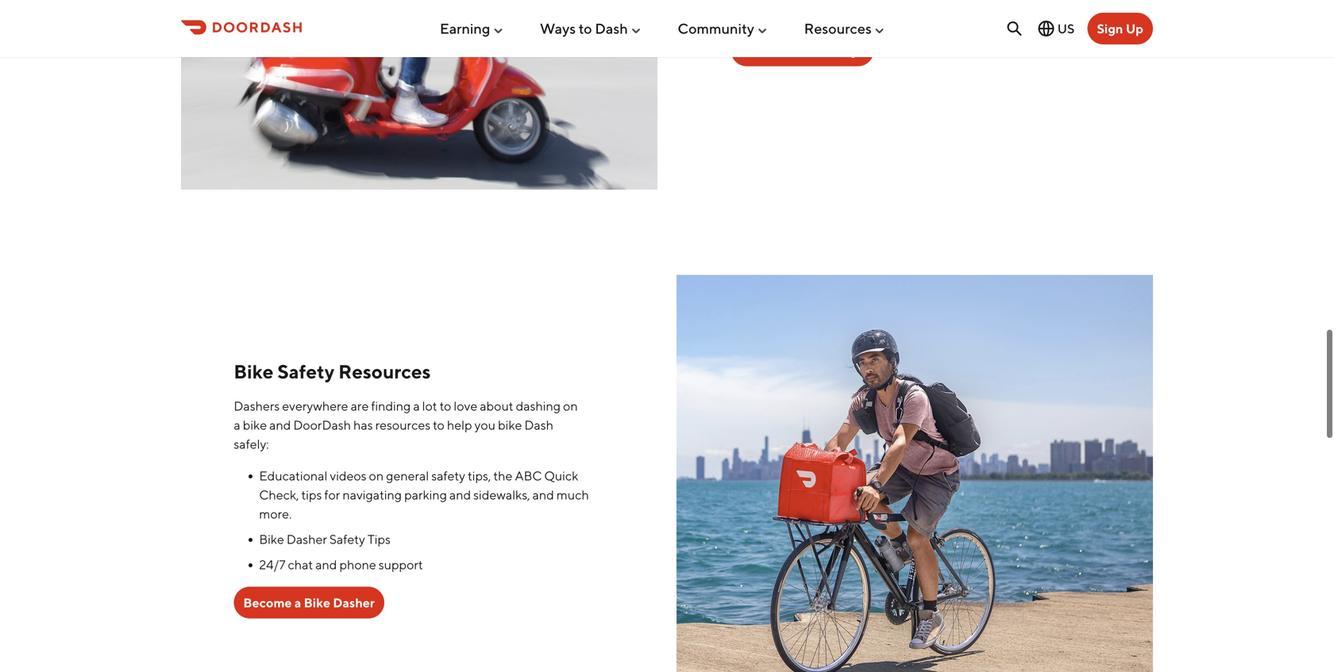 Task type: describe. For each thing, give the bounding box(es) containing it.
bike safety resources
[[234, 361, 431, 383]]

bike dasher safety tips
[[259, 532, 391, 547]]

dx spotlight hiro4 image
[[677, 275, 1154, 673]]

are
[[351, 399, 369, 414]]

2 vertical spatial bike
[[304, 596, 330, 611]]

up
[[1126, 21, 1144, 36]]

parking
[[404, 488, 447, 503]]

dash inside "link"
[[595, 20, 628, 37]]

bike for bike dasher safety tips
[[259, 532, 284, 547]]

much
[[557, 488, 589, 503]]

1 bike from the left
[[243, 418, 267, 433]]

twocolumnfeature dx4 image
[[181, 0, 658, 190]]

more.
[[259, 507, 292, 522]]

help
[[447, 418, 472, 433]]

resources
[[375, 418, 431, 433]]

accidental coverage
[[741, 43, 865, 58]]

phone
[[340, 558, 376, 573]]

on inside dashers everywhere are finding a lot to love about dashing on a bike and doordash has resources to help you bike dash safely:
[[563, 399, 578, 414]]

earning link
[[440, 14, 505, 43]]

and down abc at the left of the page
[[533, 488, 554, 503]]

dashers everywhere are finding a lot to love about dashing on a bike and doordash has resources to help you bike dash safely:
[[234, 399, 578, 452]]

community link
[[678, 14, 769, 43]]

0 vertical spatial resources
[[804, 20, 872, 37]]

coverage
[[808, 43, 865, 58]]

globe line image
[[1037, 19, 1056, 38]]

about
[[480, 399, 514, 414]]

everywhere
[[282, 399, 348, 414]]

sign up
[[1097, 21, 1144, 36]]

sign
[[1097, 21, 1124, 36]]

0 vertical spatial a
[[413, 399, 420, 414]]

general
[[386, 469, 429, 484]]

and inside dashers everywhere are finding a lot to love about dashing on a bike and doordash has resources to help you bike dash safely:
[[269, 418, 291, 433]]

finding
[[371, 399, 411, 414]]

quick
[[544, 469, 579, 484]]

accidental coverage link
[[731, 35, 874, 66]]

1 horizontal spatial a
[[295, 596, 301, 611]]

ways to dash
[[540, 20, 628, 37]]

support
[[379, 558, 423, 573]]

to inside "link"
[[579, 20, 592, 37]]



Task type: vqa. For each thing, say whether or not it's contained in the screenshot.
'videos'
yes



Task type: locate. For each thing, give the bounding box(es) containing it.
tips,
[[468, 469, 491, 484]]

2 vertical spatial to
[[433, 418, 445, 433]]

1 vertical spatial dash
[[525, 418, 554, 433]]

dash down dashing
[[525, 418, 554, 433]]

2 horizontal spatial a
[[413, 399, 420, 414]]

dash right ways
[[595, 20, 628, 37]]

a left lot
[[413, 399, 420, 414]]

and down dashers
[[269, 418, 291, 433]]

bike down chat
[[304, 596, 330, 611]]

become a bike dasher link
[[234, 587, 384, 619]]

dash
[[595, 20, 628, 37], [525, 418, 554, 433]]

videos
[[330, 469, 367, 484]]

navigating
[[343, 488, 402, 503]]

2 vertical spatial a
[[295, 596, 301, 611]]

1 vertical spatial safety
[[330, 532, 365, 547]]

0 horizontal spatial dasher
[[287, 532, 327, 547]]

0 horizontal spatial bike
[[243, 418, 267, 433]]

bike down dashers
[[243, 418, 267, 433]]

resources
[[804, 20, 872, 37], [339, 361, 431, 383]]

and
[[269, 418, 291, 433], [450, 488, 471, 503], [533, 488, 554, 503], [316, 558, 337, 573]]

tips
[[302, 488, 322, 503]]

you
[[475, 418, 496, 433]]

bike up dashers
[[234, 361, 274, 383]]

24/7
[[259, 558, 286, 573]]

a right become
[[295, 596, 301, 611]]

safety up 24/7 chat and phone support on the bottom left of the page
[[330, 532, 365, 547]]

0 horizontal spatial on
[[369, 469, 384, 484]]

ways
[[540, 20, 576, 37]]

sign up button
[[1088, 13, 1154, 44]]

0 vertical spatial on
[[563, 399, 578, 414]]

accidental
[[741, 43, 805, 58]]

0 horizontal spatial resources
[[339, 361, 431, 383]]

1 horizontal spatial dash
[[595, 20, 628, 37]]

has
[[354, 418, 373, 433]]

community
[[678, 20, 755, 37]]

dashers
[[234, 399, 280, 414]]

for
[[324, 488, 340, 503]]

resources link
[[804, 14, 886, 43]]

abc
[[515, 469, 542, 484]]

dash inside dashers everywhere are finding a lot to love about dashing on a bike and doordash has resources to help you bike dash safely:
[[525, 418, 554, 433]]

to right ways
[[579, 20, 592, 37]]

1 vertical spatial to
[[440, 399, 452, 414]]

0 vertical spatial dash
[[595, 20, 628, 37]]

and down safety at left
[[450, 488, 471, 503]]

love
[[454, 399, 478, 414]]

bike
[[243, 418, 267, 433], [498, 418, 522, 433]]

on up navigating
[[369, 469, 384, 484]]

earning
[[440, 20, 490, 37]]

on inside the educational videos on general safety tips, the abc quick check, tips for navigating parking and sidewalks, and much more.
[[369, 469, 384, 484]]

check,
[[259, 488, 299, 503]]

bike for bike safety resources
[[234, 361, 274, 383]]

become a bike dasher
[[243, 596, 375, 611]]

on
[[563, 399, 578, 414], [369, 469, 384, 484]]

0 vertical spatial dasher
[[287, 532, 327, 547]]

lot
[[422, 399, 437, 414]]

0 horizontal spatial a
[[234, 418, 240, 433]]

1 horizontal spatial bike
[[498, 418, 522, 433]]

to right lot
[[440, 399, 452, 414]]

bike
[[234, 361, 274, 383], [259, 532, 284, 547], [304, 596, 330, 611]]

0 vertical spatial safety
[[278, 361, 335, 383]]

become
[[243, 596, 292, 611]]

ways to dash link
[[540, 14, 643, 43]]

safety up everywhere
[[278, 361, 335, 383]]

a up safely:
[[234, 418, 240, 433]]

resources up finding
[[339, 361, 431, 383]]

1 horizontal spatial resources
[[804, 20, 872, 37]]

the
[[494, 469, 513, 484]]

2 bike from the left
[[498, 418, 522, 433]]

0 horizontal spatial dash
[[525, 418, 554, 433]]

1 vertical spatial a
[[234, 418, 240, 433]]

to
[[579, 20, 592, 37], [440, 399, 452, 414], [433, 418, 445, 433]]

a
[[413, 399, 420, 414], [234, 418, 240, 433], [295, 596, 301, 611]]

dashing
[[516, 399, 561, 414]]

0 vertical spatial bike
[[234, 361, 274, 383]]

bike up 24/7
[[259, 532, 284, 547]]

1 horizontal spatial dasher
[[333, 596, 375, 611]]

educational
[[259, 469, 328, 484]]

dasher
[[287, 532, 327, 547], [333, 596, 375, 611]]

24/7 chat and phone support
[[259, 558, 423, 573]]

bike down the about
[[498, 418, 522, 433]]

1 horizontal spatial on
[[563, 399, 578, 414]]

resources up coverage
[[804, 20, 872, 37]]

dasher down phone
[[333, 596, 375, 611]]

educational videos on general safety tips, the abc quick check, tips for navigating parking and sidewalks, and much more.
[[259, 469, 589, 522]]

us
[[1058, 21, 1075, 36]]

tips
[[368, 532, 391, 547]]

on right dashing
[[563, 399, 578, 414]]

dasher inside become a bike dasher link
[[333, 596, 375, 611]]

sidewalks,
[[474, 488, 530, 503]]

1 vertical spatial on
[[369, 469, 384, 484]]

safety
[[278, 361, 335, 383], [330, 532, 365, 547]]

doordash
[[293, 418, 351, 433]]

and down bike dasher safety tips
[[316, 558, 337, 573]]

safely:
[[234, 437, 269, 452]]

1 vertical spatial bike
[[259, 532, 284, 547]]

chat
[[288, 558, 313, 573]]

to left 'help'
[[433, 418, 445, 433]]

1 vertical spatial resources
[[339, 361, 431, 383]]

1 vertical spatial dasher
[[333, 596, 375, 611]]

safety
[[432, 469, 466, 484]]

0 vertical spatial to
[[579, 20, 592, 37]]

dasher up chat
[[287, 532, 327, 547]]



